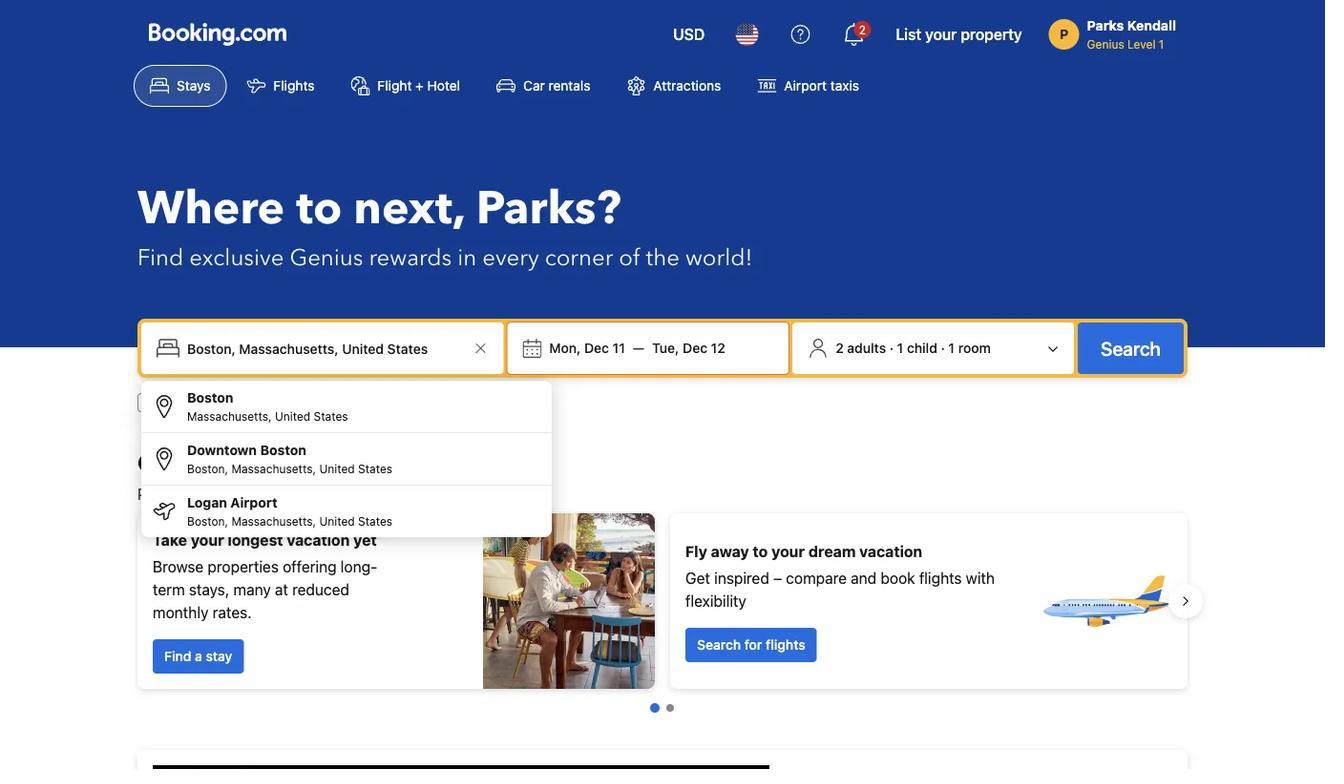 Task type: locate. For each thing, give the bounding box(es) containing it.
states up offers
[[358, 462, 393, 475]]

1 vertical spatial airport
[[231, 495, 277, 511]]

1 vertical spatial boston,
[[187, 515, 228, 528]]

boston, down logan
[[187, 515, 228, 528]]

monthly
[[153, 604, 209, 622]]

region
[[122, 506, 1203, 697]]

logan
[[187, 495, 227, 511]]

1 horizontal spatial search
[[1101, 337, 1161, 359]]

boston, down downtown
[[187, 462, 228, 475]]

united up downtown boston boston, massachusetts, united states
[[275, 410, 311, 423]]

1 left the child at right top
[[897, 340, 904, 356]]

compare
[[786, 570, 847, 588]]

search inside region
[[697, 637, 741, 653]]

2 horizontal spatial your
[[925, 25, 957, 43]]

looking
[[187, 395, 231, 411]]

for left you on the left bottom of the page
[[397, 486, 416, 504]]

airport up longest
[[231, 495, 277, 511]]

united
[[275, 410, 311, 423], [319, 462, 355, 475], [319, 515, 355, 528]]

2 vertical spatial states
[[358, 515, 393, 528]]

take your longest vacation yet browse properties offering long- term stays, many at reduced monthly rates.
[[153, 531, 377, 622]]

12
[[711, 340, 725, 356]]

0 vertical spatial 2
[[859, 23, 866, 36]]

0 horizontal spatial and
[[270, 486, 296, 504]]

2 inside button
[[836, 340, 844, 356]]

0 horizontal spatial vacation
[[287, 531, 350, 549]]

1 horizontal spatial boston
[[260, 443, 307, 458]]

vacation inside fly away to your dream vacation get inspired – compare and book flights with flexibility
[[860, 543, 923, 561]]

vacation
[[287, 531, 350, 549], [860, 543, 923, 561]]

1 horizontal spatial genius
[[1087, 37, 1124, 51]]

0 vertical spatial airport
[[784, 78, 827, 94]]

kendall
[[1127, 18, 1176, 33]]

2 vertical spatial flights
[[766, 637, 806, 653]]

1 vertical spatial boston
[[260, 443, 307, 458]]

flights up downtown boston boston, massachusetts, united states
[[256, 395, 294, 411]]

0 vertical spatial genius
[[1087, 37, 1124, 51]]

states
[[314, 410, 348, 423], [358, 462, 393, 475], [358, 515, 393, 528]]

1 horizontal spatial vacation
[[860, 543, 923, 561]]

search inside button
[[1101, 337, 1161, 359]]

0 horizontal spatial dec
[[584, 340, 609, 356]]

find
[[137, 242, 184, 274], [164, 649, 191, 665]]

to left next,
[[296, 178, 342, 240]]

0 horizontal spatial boston
[[187, 390, 234, 406]]

to inside fly away to your dream vacation get inspired – compare and book flights with flexibility
[[753, 543, 768, 561]]

states up yet
[[358, 515, 393, 528]]

find down where
[[137, 242, 184, 274]]

mon,
[[549, 340, 581, 356]]

airport taxis
[[784, 78, 859, 94]]

your right "take"
[[191, 531, 224, 549]]

·
[[890, 340, 894, 356], [941, 340, 945, 356]]

find a stay link
[[153, 640, 244, 674]]

your inside take your longest vacation yet browse properties offering long- term stays, many at reduced monthly rates.
[[191, 531, 224, 549]]

offers
[[352, 486, 393, 504]]

2 left the adults
[[836, 340, 844, 356]]

boston right "i'm"
[[187, 390, 234, 406]]

the
[[646, 242, 680, 274]]

0 vertical spatial find
[[137, 242, 184, 274]]

and down downtown boston boston, massachusetts, united states
[[270, 486, 296, 504]]

to inside where to next, parks? find exclusive genius rewards in every corner of the world!
[[296, 178, 342, 240]]

0 vertical spatial to
[[296, 178, 342, 240]]

2 vertical spatial united
[[319, 515, 355, 528]]

property
[[961, 25, 1022, 43]]

flights left with
[[919, 570, 962, 588]]

0 vertical spatial flights
[[256, 395, 294, 411]]

offers
[[137, 448, 207, 480]]

to right away
[[753, 543, 768, 561]]

list your property link
[[884, 11, 1034, 57]]

0 horizontal spatial to
[[296, 178, 342, 240]]

search for search
[[1101, 337, 1161, 359]]

your for take
[[191, 531, 224, 549]]

2 dec from the left
[[683, 340, 708, 356]]

united inside downtown boston boston, massachusetts, united states
[[319, 462, 355, 475]]

1 vertical spatial and
[[851, 570, 877, 588]]

dec left 12
[[683, 340, 708, 356]]

0 vertical spatial states
[[314, 410, 348, 423]]

states up downtown boston boston, massachusetts, united states
[[314, 410, 348, 423]]

1 inside parks kendall genius level 1
[[1159, 37, 1164, 51]]

2 horizontal spatial flights
[[919, 570, 962, 588]]

offers promotions, deals, and special offers for you
[[137, 448, 445, 504]]

promotions,
[[137, 486, 221, 504]]

boston, inside logan airport boston, massachusetts, united states
[[187, 515, 228, 528]]

massachusetts, inside boston massachusetts, united states
[[187, 410, 272, 423]]

1 left room
[[949, 340, 955, 356]]

0 vertical spatial massachusetts,
[[187, 410, 272, 423]]

search for flights link
[[686, 628, 817, 663]]

massachusetts, up downtown
[[187, 410, 272, 423]]

1 vertical spatial states
[[358, 462, 393, 475]]

flights inside search for flights link
[[766, 637, 806, 653]]

genius left rewards
[[290, 242, 363, 274]]

progress bar
[[650, 704, 674, 713]]

dream
[[809, 543, 856, 561]]

boston down boston massachusetts, united states
[[260, 443, 307, 458]]

2 vertical spatial for
[[745, 637, 762, 653]]

1 horizontal spatial to
[[753, 543, 768, 561]]

2 adults · 1 child · 1 room button
[[800, 330, 1067, 367]]

0 horizontal spatial 2
[[836, 340, 844, 356]]

1 horizontal spatial for
[[397, 486, 416, 504]]

child
[[907, 340, 937, 356]]

airport
[[784, 78, 827, 94], [231, 495, 277, 511]]

at
[[275, 581, 288, 599]]

2 boston, from the top
[[187, 515, 228, 528]]

massachusetts, inside downtown boston boston, massachusetts, united states
[[232, 462, 316, 475]]

to
[[296, 178, 342, 240], [753, 543, 768, 561]]

1 boston, from the top
[[187, 462, 228, 475]]

1 horizontal spatial airport
[[784, 78, 827, 94]]

your right list
[[925, 25, 957, 43]]

–
[[773, 570, 782, 588]]

· right the child at right top
[[941, 340, 945, 356]]

0 vertical spatial and
[[270, 486, 296, 504]]

airport left taxis
[[784, 78, 827, 94]]

parks
[[1087, 18, 1124, 33]]

united up special
[[319, 462, 355, 475]]

your inside fly away to your dream vacation get inspired – compare and book flights with flexibility
[[772, 543, 805, 561]]

for down flexibility
[[745, 637, 762, 653]]

1 vertical spatial to
[[753, 543, 768, 561]]

car rentals
[[523, 78, 590, 94]]

0 horizontal spatial airport
[[231, 495, 277, 511]]

your
[[925, 25, 957, 43], [191, 531, 224, 549], [772, 543, 805, 561]]

states inside logan airport boston, massachusetts, united states
[[358, 515, 393, 528]]

1 vertical spatial massachusetts,
[[232, 462, 316, 475]]

flights link
[[231, 65, 331, 107]]

0 vertical spatial boston
[[187, 390, 234, 406]]

1 vertical spatial flights
[[919, 570, 962, 588]]

states inside downtown boston boston, massachusetts, united states
[[358, 462, 393, 475]]

for right looking
[[235, 395, 252, 411]]

vacation up the offering
[[287, 531, 350, 549]]

adults
[[847, 340, 886, 356]]

boston inside downtown boston boston, massachusetts, united states
[[260, 443, 307, 458]]

1 right level
[[1159, 37, 1164, 51]]

massachusetts, for boston
[[232, 462, 316, 475]]

united inside logan airport boston, massachusetts, united states
[[319, 515, 355, 528]]

and left book in the bottom right of the page
[[851, 570, 877, 588]]

and inside offers promotions, deals, and special offers for you
[[270, 486, 296, 504]]

1 horizontal spatial your
[[772, 543, 805, 561]]

1 vertical spatial united
[[319, 462, 355, 475]]

i'm
[[164, 395, 183, 411]]

0 horizontal spatial genius
[[290, 242, 363, 274]]

offers main content
[[122, 448, 1203, 770]]

group
[[141, 381, 552, 538]]

massachusetts, up longest
[[232, 515, 316, 528]]

· right the adults
[[890, 340, 894, 356]]

1 vertical spatial find
[[164, 649, 191, 665]]

2 adults · 1 child · 1 room
[[836, 340, 991, 356]]

in
[[458, 242, 477, 274]]

you
[[420, 486, 445, 504]]

+
[[416, 78, 424, 94]]

2
[[859, 23, 866, 36], [836, 340, 844, 356]]

1 vertical spatial genius
[[290, 242, 363, 274]]

0 horizontal spatial for
[[235, 395, 252, 411]]

boston, inside downtown boston boston, massachusetts, united states
[[187, 462, 228, 475]]

massachusetts,
[[187, 410, 272, 423], [232, 462, 316, 475], [232, 515, 316, 528]]

massachusetts, inside logan airport boston, massachusetts, united states
[[232, 515, 316, 528]]

1 horizontal spatial flights
[[766, 637, 806, 653]]

1 vertical spatial search
[[697, 637, 741, 653]]

vacation up book in the bottom right of the page
[[860, 543, 923, 561]]

parks?
[[476, 178, 621, 240]]

1 vertical spatial 2
[[836, 340, 844, 356]]

car
[[523, 78, 545, 94]]

1 vertical spatial for
[[397, 486, 416, 504]]

0 vertical spatial search
[[1101, 337, 1161, 359]]

boston, for downtown
[[187, 462, 228, 475]]

long-
[[341, 558, 377, 576]]

book
[[881, 570, 915, 588]]

0 vertical spatial united
[[275, 410, 311, 423]]

2 horizontal spatial 1
[[1159, 37, 1164, 51]]

0 horizontal spatial flights
[[256, 395, 294, 411]]

find a stay
[[164, 649, 232, 665]]

1 horizontal spatial ·
[[941, 340, 945, 356]]

1 horizontal spatial and
[[851, 570, 877, 588]]

boston
[[187, 390, 234, 406], [260, 443, 307, 458]]

flights
[[256, 395, 294, 411], [919, 570, 962, 588], [766, 637, 806, 653]]

p
[[1060, 26, 1069, 42]]

flight
[[378, 78, 412, 94]]

massachusetts, up deals, on the bottom left
[[232, 462, 316, 475]]

taxis
[[830, 78, 859, 94]]

boston,
[[187, 462, 228, 475], [187, 515, 228, 528]]

0 horizontal spatial ·
[[890, 340, 894, 356]]

2 left list
[[859, 23, 866, 36]]

search for flights
[[697, 637, 806, 653]]

flights down –
[[766, 637, 806, 653]]

united down special
[[319, 515, 355, 528]]

dec left 11
[[584, 340, 609, 356]]

0 horizontal spatial search
[[697, 637, 741, 653]]

and
[[270, 486, 296, 504], [851, 570, 877, 588]]

2 inside "dropdown button"
[[859, 23, 866, 36]]

stay
[[206, 649, 232, 665]]

logan airport boston, massachusetts, united states
[[187, 495, 393, 528]]

0 horizontal spatial your
[[191, 531, 224, 549]]

genius down parks
[[1087, 37, 1124, 51]]

longest
[[228, 531, 283, 549]]

2 vertical spatial massachusetts,
[[232, 515, 316, 528]]

away
[[711, 543, 749, 561]]

0 vertical spatial for
[[235, 395, 252, 411]]

1 horizontal spatial 1
[[949, 340, 955, 356]]

0 vertical spatial boston,
[[187, 462, 228, 475]]

1 horizontal spatial 2
[[859, 23, 866, 36]]

united for downtown boston
[[319, 462, 355, 475]]

1 horizontal spatial dec
[[683, 340, 708, 356]]

find left a
[[164, 649, 191, 665]]

downtown boston boston, massachusetts, united states
[[187, 443, 393, 475]]

your up –
[[772, 543, 805, 561]]



Task type: vqa. For each thing, say whether or not it's contained in the screenshot.
the bottom 'miles'
no



Task type: describe. For each thing, give the bounding box(es) containing it.
room
[[958, 340, 991, 356]]

tue, dec 12 button
[[644, 331, 733, 366]]

reduced
[[292, 581, 349, 599]]

for inside offers promotions, deals, and special offers for you
[[397, 486, 416, 504]]

next,
[[354, 178, 465, 240]]

usd button
[[662, 11, 716, 57]]

united inside boston massachusetts, united states
[[275, 410, 311, 423]]

flexibility
[[686, 592, 747, 611]]

take your longest vacation yet image
[[483, 514, 655, 689]]

2 button
[[831, 11, 877, 57]]

states for boston
[[358, 462, 393, 475]]

genius inside where to next, parks? find exclusive genius rewards in every corner of the world!
[[290, 242, 363, 274]]

special
[[300, 486, 348, 504]]

search for search for flights
[[697, 637, 741, 653]]

flight + hotel
[[378, 78, 460, 94]]

rates.
[[213, 604, 252, 622]]

browse
[[153, 558, 204, 576]]

Where are you going? field
[[180, 331, 469, 366]]

corner
[[545, 242, 613, 274]]

parks kendall genius level 1
[[1087, 18, 1176, 51]]

take
[[153, 531, 187, 549]]

1 dec from the left
[[584, 340, 609, 356]]

2 for 2
[[859, 23, 866, 36]]

properties
[[208, 558, 279, 576]]

offering
[[283, 558, 337, 576]]

find inside where to next, parks? find exclusive genius rewards in every corner of the world!
[[137, 242, 184, 274]]

and inside fly away to your dream vacation get inspired – compare and book flights with flexibility
[[851, 570, 877, 588]]

term
[[153, 581, 185, 599]]

—
[[633, 340, 644, 356]]

stays
[[177, 78, 210, 94]]

group containing boston
[[141, 381, 552, 538]]

downtown
[[187, 443, 257, 458]]

your account menu parks kendall genius level 1 element
[[1049, 9, 1184, 53]]

i'm looking for flights
[[164, 395, 294, 411]]

mon, dec 11 — tue, dec 12
[[549, 340, 725, 356]]

every
[[482, 242, 539, 274]]

exclusive
[[189, 242, 284, 274]]

united for logan airport
[[319, 515, 355, 528]]

of
[[619, 242, 640, 274]]

0 horizontal spatial 1
[[897, 340, 904, 356]]

genius inside parks kendall genius level 1
[[1087, 37, 1124, 51]]

list
[[896, 25, 922, 43]]

2 for 2 adults · 1 child · 1 room
[[836, 340, 844, 356]]

inspired
[[714, 570, 769, 588]]

usd
[[673, 25, 705, 43]]

hotel
[[427, 78, 460, 94]]

2 · from the left
[[941, 340, 945, 356]]

fly away to your dream vacation image
[[1039, 535, 1173, 668]]

where to next, parks? find exclusive genius rewards in every corner of the world!
[[137, 178, 753, 274]]

deals,
[[225, 486, 266, 504]]

11
[[613, 340, 625, 356]]

find inside 'link'
[[164, 649, 191, 665]]

level
[[1128, 37, 1156, 51]]

world!
[[685, 242, 753, 274]]

states for airport
[[358, 515, 393, 528]]

with
[[966, 570, 995, 588]]

car rentals link
[[480, 65, 607, 107]]

stays,
[[189, 581, 229, 599]]

2 horizontal spatial for
[[745, 637, 762, 653]]

booking.com image
[[149, 23, 286, 46]]

1 · from the left
[[890, 340, 894, 356]]

region containing take your longest vacation yet
[[122, 506, 1203, 697]]

attractions
[[653, 78, 721, 94]]

airport inside logan airport boston, massachusetts, united states
[[231, 495, 277, 511]]

tue,
[[652, 340, 679, 356]]

boston massachusetts, united states
[[187, 390, 348, 423]]

where
[[137, 178, 285, 240]]

many
[[233, 581, 271, 599]]

boston inside boston massachusetts, united states
[[187, 390, 234, 406]]

yet
[[353, 531, 377, 549]]

flight + hotel link
[[335, 65, 477, 107]]

airport taxis link
[[741, 65, 876, 107]]

a
[[195, 649, 202, 665]]

boston, for logan
[[187, 515, 228, 528]]

list your property
[[896, 25, 1022, 43]]

your for list
[[925, 25, 957, 43]]

flights inside fly away to your dream vacation get inspired – compare and book flights with flexibility
[[919, 570, 962, 588]]

rewards
[[369, 242, 452, 274]]

progress bar inside offers main content
[[650, 704, 674, 713]]

vacation inside take your longest vacation yet browse properties offering long- term stays, many at reduced monthly rates.
[[287, 531, 350, 549]]

rentals
[[549, 78, 590, 94]]

get
[[686, 570, 710, 588]]

flights
[[273, 78, 315, 94]]

mon, dec 11 button
[[542, 331, 633, 366]]

fly
[[686, 543, 707, 561]]

states inside boston massachusetts, united states
[[314, 410, 348, 423]]

search button
[[1078, 323, 1184, 374]]

attractions link
[[611, 65, 737, 107]]

stays link
[[134, 65, 227, 107]]

massachusetts, for airport
[[232, 515, 316, 528]]



